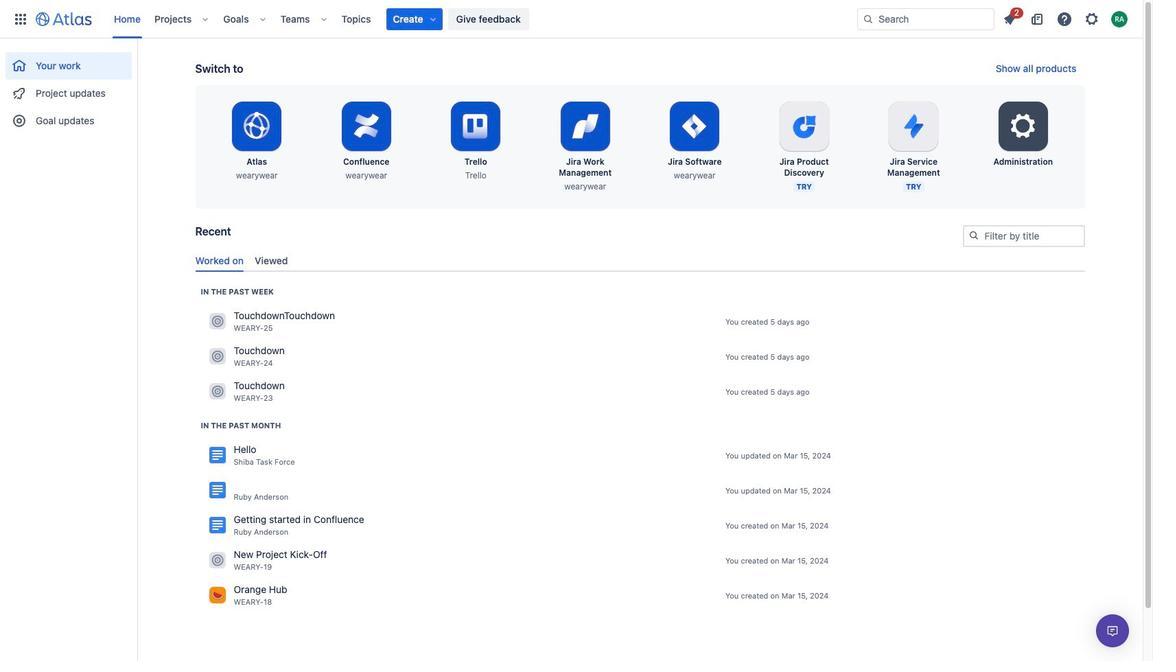 Task type: describe. For each thing, give the bounding box(es) containing it.
Search field
[[857, 8, 995, 30]]

account image
[[1111, 11, 1128, 27]]

search image
[[863, 13, 874, 24]]

1 vertical spatial settings image
[[1007, 110, 1040, 143]]

top element
[[8, 0, 857, 38]]

help image
[[1057, 11, 1073, 27]]

notifications image
[[1002, 11, 1018, 27]]

2 townsquare image from the top
[[209, 348, 226, 365]]

Filter by title field
[[964, 227, 1084, 246]]



Task type: locate. For each thing, give the bounding box(es) containing it.
confluence image
[[209, 517, 226, 534]]

settings image
[[1084, 11, 1100, 27], [1007, 110, 1040, 143]]

1 vertical spatial townsquare image
[[209, 348, 226, 365]]

tab list
[[190, 249, 1091, 272]]

search image
[[968, 230, 979, 241]]

0 vertical spatial heading
[[201, 286, 274, 297]]

0 vertical spatial townsquare image
[[209, 383, 226, 400]]

1 townsquare image from the top
[[209, 313, 226, 330]]

1 heading from the top
[[201, 286, 274, 297]]

open intercom messenger image
[[1105, 623, 1121, 639]]

1 vertical spatial confluence image
[[209, 482, 226, 499]]

switch to... image
[[12, 11, 29, 27]]

2 townsquare image from the top
[[209, 552, 226, 569]]

1 horizontal spatial settings image
[[1084, 11, 1100, 27]]

3 townsquare image from the top
[[209, 587, 226, 604]]

2 vertical spatial townsquare image
[[209, 587, 226, 604]]

banner
[[0, 0, 1143, 38]]

0 vertical spatial settings image
[[1084, 11, 1100, 27]]

2 heading from the top
[[201, 420, 281, 431]]

group
[[5, 38, 132, 139]]

0 vertical spatial confluence image
[[209, 447, 226, 464]]

heading
[[201, 286, 274, 297], [201, 420, 281, 431]]

1 vertical spatial townsquare image
[[209, 552, 226, 569]]

1 townsquare image from the top
[[209, 383, 226, 400]]

2 confluence image from the top
[[209, 482, 226, 499]]

townsquare image
[[209, 383, 226, 400], [209, 552, 226, 569], [209, 587, 226, 604]]

0 horizontal spatial settings image
[[1007, 110, 1040, 143]]

1 confluence image from the top
[[209, 447, 226, 464]]

None search field
[[857, 8, 995, 30]]

confluence image
[[209, 447, 226, 464], [209, 482, 226, 499]]

1 vertical spatial heading
[[201, 420, 281, 431]]

0 vertical spatial townsquare image
[[209, 313, 226, 330]]

townsquare image
[[209, 313, 226, 330], [209, 348, 226, 365]]



Task type: vqa. For each thing, say whether or not it's contained in the screenshot.
search icon
yes



